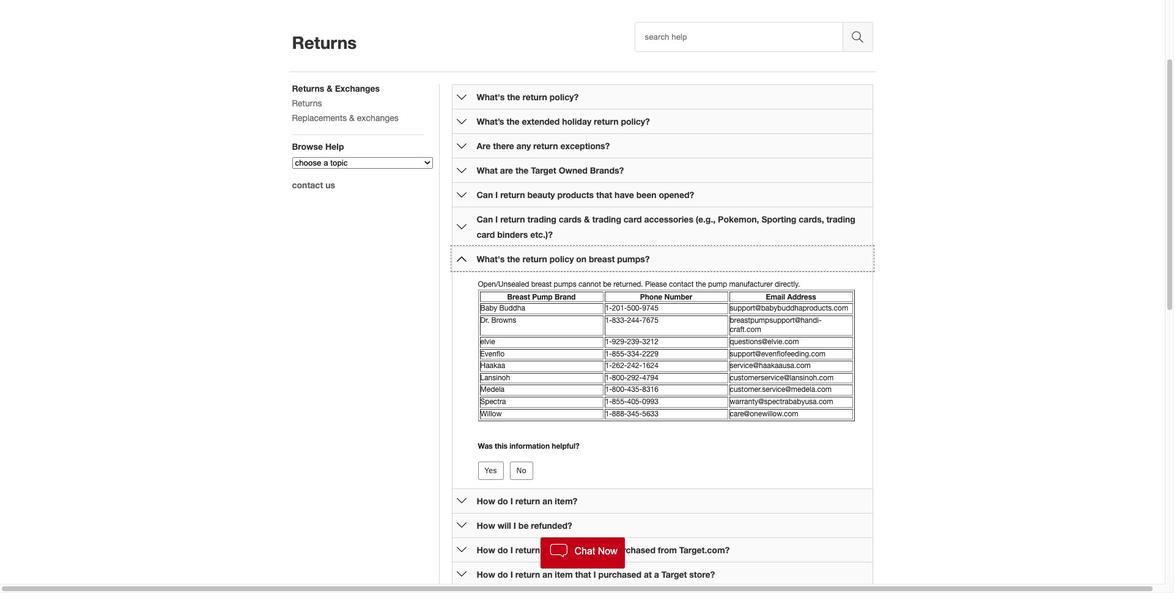 Task type: vqa. For each thing, say whether or not it's contained in the screenshot.
the topmost Accessibility
no



Task type: describe. For each thing, give the bounding box(es) containing it.
(e.g.,
[[696, 214, 716, 224]]

1- for 1-833-244-7675
[[605, 316, 612, 325]]

cards
[[559, 214, 582, 224]]

239-
[[627, 338, 642, 346]]

contact us link
[[292, 180, 335, 190]]

an for i
[[542, 569, 552, 579]]

1- for 1-800-292-4794
[[605, 373, 612, 382]]

1-929-239-3212
[[605, 338, 659, 346]]

do for how do i return an item?
[[498, 496, 508, 506]]

1- for 1-888-345-5633
[[605, 409, 612, 418]]

244-
[[627, 316, 642, 325]]

warranty@spectrababyusa.com
[[730, 397, 833, 406]]

what's the return policy? link
[[477, 92, 579, 102]]

how do i return an item?
[[477, 496, 577, 506]]

what's for what's the return policy?
[[477, 92, 505, 102]]

buddha
[[499, 304, 525, 313]]

refunded?
[[531, 520, 572, 530]]

pumps?
[[617, 254, 650, 264]]

accessories
[[644, 214, 693, 224]]

chat now
[[574, 546, 617, 556]]

been
[[636, 190, 656, 200]]

have
[[615, 190, 634, 200]]

circle arrow e image for how do i return an item?
[[456, 496, 466, 506]]

1-201-500-9745
[[605, 304, 659, 313]]

what's the extended holiday return policy?
[[477, 116, 650, 127]]

0 horizontal spatial &
[[327, 83, 333, 94]]

contact inside navigation
[[292, 180, 323, 190]]

item for was
[[555, 545, 573, 555]]

what's for what's the return policy on breast pumps?
[[477, 254, 505, 264]]

1 vertical spatial target
[[662, 569, 687, 579]]

returns for returns
[[292, 32, 357, 53]]

elvie
[[480, 338, 495, 346]]

any
[[516, 141, 531, 151]]

phone number
[[640, 292, 692, 301]]

1 trading from the left
[[527, 214, 556, 224]]

now
[[598, 546, 617, 556]]

search help text field
[[634, 22, 843, 52]]

1 vertical spatial contact
[[669, 280, 694, 289]]

0993
[[642, 397, 659, 406]]

lansinoh
[[480, 373, 510, 382]]

store?
[[689, 569, 715, 579]]

beauty
[[527, 190, 555, 200]]

exceptions?
[[560, 141, 610, 151]]

spectra
[[480, 397, 506, 406]]

1 vertical spatial breast
[[531, 280, 552, 289]]

5633
[[642, 409, 659, 418]]

care@onewillow.com
[[730, 409, 798, 418]]

pumps
[[554, 280, 576, 289]]

are there any return exceptions?
[[477, 141, 610, 151]]

can i return trading cards & trading card accessories (e.g., pokemon, sporting cards, trading card binders etc.)? link
[[477, 214, 855, 240]]

1- for 1-800-435-8316
[[605, 385, 612, 394]]

circle arrow e image for what's the return policy?
[[456, 92, 466, 102]]

service@haakaausa.com
[[730, 361, 811, 370]]

circle arrow e image for what are the target owned brands?
[[456, 165, 466, 175]]

2229
[[642, 350, 659, 358]]

800- for 435-
[[612, 385, 627, 394]]

directly.
[[775, 280, 800, 289]]

how for how will i be refunded?
[[477, 520, 495, 530]]

brands?
[[590, 165, 624, 175]]

purchased for i
[[598, 569, 642, 579]]

how do i return an item that i purchased at a target store?
[[477, 569, 715, 579]]

0 vertical spatial be
[[603, 280, 611, 289]]

can for can i return beauty products that have been opened?
[[477, 190, 493, 200]]

929-
[[612, 338, 627, 346]]

returns & exchanges returns replacements & exchanges
[[292, 83, 399, 123]]

how do i return an item that was purchased from target.com? link
[[477, 545, 730, 555]]

sporting
[[762, 214, 796, 224]]

what's the return policy on breast pumps? link
[[477, 254, 650, 264]]

was
[[478, 442, 493, 451]]

how do i return an item that was purchased from target.com?
[[477, 545, 730, 555]]

replacements & exchanges link
[[292, 113, 399, 123]]

opened?
[[659, 190, 694, 200]]

1624
[[642, 361, 659, 370]]

helpful?
[[552, 442, 579, 451]]

exchanges
[[335, 83, 380, 94]]

craft.com
[[730, 326, 761, 334]]

500-
[[627, 304, 642, 313]]

dr. browns
[[480, 316, 516, 325]]

etc.)?
[[530, 229, 553, 240]]

1- for 1-855-405-0993
[[605, 397, 612, 406]]

was this information helpful?
[[478, 442, 579, 451]]

contact us
[[292, 180, 335, 190]]

customer.service@medela.com
[[730, 385, 832, 394]]

questions@elvie.com
[[730, 338, 799, 346]]

1 vertical spatial be
[[518, 520, 529, 530]]

at
[[644, 569, 652, 579]]

0 horizontal spatial policy?
[[550, 92, 579, 102]]

how do i return an item? link
[[477, 496, 577, 506]]

chat
[[574, 546, 595, 556]]

what's
[[477, 116, 504, 127]]

1-833-244-7675
[[605, 316, 659, 325]]

number
[[664, 292, 692, 301]]

how for how do i return an item that i purchased at a target store?
[[477, 569, 495, 579]]

item?
[[555, 496, 577, 506]]

circle arrow e image for can i return beauty products that have been opened?
[[456, 190, 466, 200]]

circle arrow e image for are there any return exceptions?
[[456, 141, 466, 151]]

extended
[[522, 116, 560, 127]]

can i return beauty products that have been opened? link
[[477, 190, 694, 200]]

how for how do i return an item?
[[477, 496, 495, 506]]

circle arrow e image for can i return trading cards & trading card accessories (e.g., pokemon, sporting cards, trading card binders etc.)?
[[456, 222, 466, 232]]

1- for 1-855-334-2229
[[605, 350, 612, 358]]

address
[[787, 292, 816, 301]]

3 trading from the left
[[826, 214, 855, 224]]

what are the target owned brands? link
[[477, 165, 624, 175]]

information
[[510, 442, 550, 451]]

334-
[[627, 350, 642, 358]]

browse help
[[292, 141, 344, 152]]

owned
[[559, 165, 588, 175]]

how do i return an item that i purchased at a target store? link
[[477, 569, 715, 579]]

baby
[[480, 304, 497, 313]]

the for holiday
[[506, 116, 519, 127]]

pokemon,
[[718, 214, 759, 224]]

purchased for was
[[612, 545, 655, 555]]

evenflo
[[480, 350, 505, 358]]

1- for 1-262-242-1624
[[605, 361, 612, 370]]

833-
[[612, 316, 627, 325]]

returned.
[[613, 280, 643, 289]]

support@babybuddhaproducts.com
[[730, 304, 848, 313]]

item for i
[[555, 569, 573, 579]]



Task type: locate. For each thing, give the bounding box(es) containing it.
email address
[[766, 292, 816, 301]]

3 an from the top
[[542, 569, 552, 579]]

1 what's from the top
[[477, 92, 505, 102]]

that down chat now link at bottom
[[575, 569, 591, 579]]

an down chat now button
[[542, 569, 552, 579]]

None submit
[[478, 461, 504, 480], [510, 461, 533, 480], [478, 461, 504, 480], [510, 461, 533, 480]]

target down are there any return exceptions? link
[[531, 165, 556, 175]]

purchased down now
[[598, 569, 642, 579]]

can i return trading cards & trading card accessories (e.g., pokemon, sporting cards, trading card binders etc.)?
[[477, 214, 855, 240]]

on
[[576, 254, 587, 264]]

1 circle arrow e image from the top
[[456, 116, 466, 126]]

2 vertical spatial an
[[542, 569, 552, 579]]

0 vertical spatial that
[[596, 190, 612, 200]]

1 vertical spatial card
[[477, 229, 495, 240]]

replacements
[[292, 113, 347, 123]]

are
[[477, 141, 491, 151]]

1 horizontal spatial card
[[624, 214, 642, 224]]

the for policy?
[[507, 92, 520, 102]]

1- for 1-929-239-3212
[[605, 338, 612, 346]]

cannot
[[578, 280, 601, 289]]

1 vertical spatial what's
[[477, 254, 505, 264]]

navigation containing returns & exchanges
[[292, 83, 433, 329]]

chat now button
[[540, 538, 625, 569]]

6 1- from the top
[[605, 373, 612, 382]]

will
[[498, 520, 511, 530]]

the down binders
[[507, 254, 520, 264]]

2 800- from the top
[[612, 385, 627, 394]]

6 circle arrow e image from the top
[[456, 569, 466, 579]]

i inside the can i return trading cards & trading card accessories (e.g., pokemon, sporting cards, trading card binders etc.)?
[[495, 214, 498, 224]]

0 vertical spatial what's
[[477, 92, 505, 102]]

help
[[325, 141, 344, 152]]

pump
[[708, 280, 727, 289]]

the right are
[[516, 165, 529, 175]]

returns for returns & exchanges returns replacements & exchanges
[[292, 83, 324, 94]]

800- down 262-
[[612, 373, 627, 382]]

products
[[557, 190, 594, 200]]

that for i
[[575, 569, 591, 579]]

be
[[603, 280, 611, 289], [518, 520, 529, 530]]

email
[[766, 292, 785, 301]]

this
[[495, 442, 508, 451]]

1- left 435-
[[605, 385, 612, 394]]

an left item?
[[542, 496, 552, 506]]

1-800-292-4794
[[605, 373, 659, 382]]

be right the cannot
[[603, 280, 611, 289]]

1 an from the top
[[542, 496, 552, 506]]

can i return beauty products that have been opened?
[[477, 190, 694, 200]]

1 vertical spatial item
[[555, 569, 573, 579]]

navigation
[[292, 83, 433, 329]]

1 855- from the top
[[612, 350, 627, 358]]

1 horizontal spatial target
[[662, 569, 687, 579]]

2 vertical spatial &
[[584, 214, 590, 224]]

that left have
[[596, 190, 612, 200]]

0 horizontal spatial contact
[[292, 180, 323, 190]]

855- for 334-
[[612, 350, 627, 358]]

contact left us
[[292, 180, 323, 190]]

242-
[[627, 361, 642, 370]]

target.com?
[[679, 545, 730, 555]]

1 returns from the top
[[292, 32, 357, 53]]

open/unsealed breast pumps cannot be returned. please contact the pump manufacturer directly.
[[478, 280, 800, 289]]

from
[[658, 545, 677, 555]]

1 horizontal spatial breast
[[589, 254, 615, 264]]

1- left "345-"
[[605, 409, 612, 418]]

phone
[[640, 292, 662, 301]]

chat now link
[[540, 538, 625, 569]]

card left binders
[[477, 229, 495, 240]]

9 1- from the top
[[605, 409, 612, 418]]

haakaa
[[480, 361, 505, 370]]

4 circle arrow e image from the top
[[456, 520, 466, 530]]

8 1- from the top
[[605, 397, 612, 406]]

0 vertical spatial breast
[[589, 254, 615, 264]]

800- for 292-
[[612, 373, 627, 382]]

855- up 888-
[[612, 397, 627, 406]]

policy? up brands?
[[621, 116, 650, 127]]

0 horizontal spatial card
[[477, 229, 495, 240]]

holiday
[[562, 116, 591, 127]]

2 trading from the left
[[592, 214, 621, 224]]

3 returns from the top
[[292, 98, 322, 108]]

855- down 929-
[[612, 350, 627, 358]]

2 can from the top
[[477, 214, 493, 224]]

0 vertical spatial card
[[624, 214, 642, 224]]

0 vertical spatial &
[[327, 83, 333, 94]]

345-
[[627, 409, 642, 418]]

2 horizontal spatial trading
[[826, 214, 855, 224]]

800-
[[612, 373, 627, 382], [612, 385, 627, 394]]

the left pump in the right top of the page
[[696, 280, 706, 289]]

what's up open/unsealed
[[477, 254, 505, 264]]

1- down 929-
[[605, 350, 612, 358]]

0 horizontal spatial trading
[[527, 214, 556, 224]]

& inside the can i return trading cards & trading card accessories (e.g., pokemon, sporting cards, trading card binders etc.)?
[[584, 214, 590, 224]]

1 vertical spatial returns
[[292, 83, 324, 94]]

1 vertical spatial purchased
[[598, 569, 642, 579]]

0 vertical spatial purchased
[[612, 545, 655, 555]]

pump
[[532, 292, 553, 301]]

1 horizontal spatial policy?
[[621, 116, 650, 127]]

1 1- from the top
[[605, 304, 612, 313]]

the up there
[[507, 92, 520, 102]]

browns
[[491, 316, 516, 325]]

target right a
[[662, 569, 687, 579]]

what's the return policy on breast pumps?
[[477, 254, 650, 264]]

3 how from the top
[[477, 545, 495, 555]]

1- left 242-
[[605, 361, 612, 370]]

3 circle arrow e image from the top
[[456, 222, 466, 232]]

& for returns
[[349, 113, 355, 123]]

888-
[[612, 409, 627, 418]]

1 horizontal spatial contact
[[669, 280, 694, 289]]

purchased
[[612, 545, 655, 555], [598, 569, 642, 579]]

breast right on
[[589, 254, 615, 264]]

trading right cards,
[[826, 214, 855, 224]]

how for how do i return an item that was purchased from target.com?
[[477, 545, 495, 555]]

that for was
[[575, 545, 591, 555]]

what
[[477, 165, 498, 175]]

1 horizontal spatial &
[[349, 113, 355, 123]]

3 circle arrow e image from the top
[[456, 190, 466, 200]]

0 vertical spatial item
[[555, 545, 573, 555]]

2 do from the top
[[498, 545, 508, 555]]

1- down 262-
[[605, 373, 612, 382]]

1-888-345-5633
[[605, 409, 659, 418]]

circle arrow e image
[[456, 92, 466, 102], [456, 165, 466, 175], [456, 190, 466, 200], [456, 496, 466, 506]]

1 horizontal spatial trading
[[592, 214, 621, 224]]

4 circle arrow e image from the top
[[456, 496, 466, 506]]

1- down 201-
[[605, 316, 612, 325]]

baby buddha
[[480, 304, 525, 313]]

a
[[654, 569, 659, 579]]

7 1- from the top
[[605, 385, 612, 394]]

1 vertical spatial can
[[477, 214, 493, 224]]

0 vertical spatial contact
[[292, 180, 323, 190]]

0 vertical spatial do
[[498, 496, 508, 506]]

1 vertical spatial 855-
[[612, 397, 627, 406]]

2 vertical spatial do
[[498, 569, 508, 579]]

are there any return exceptions? link
[[477, 141, 610, 151]]

circle arrow e image for how do i return an item that i purchased at a target store?
[[456, 569, 466, 579]]

1-800-435-8316
[[605, 385, 659, 394]]

0 vertical spatial returns
[[292, 32, 357, 53]]

what's the return policy?
[[477, 92, 579, 102]]

1 do from the top
[[498, 496, 508, 506]]

can
[[477, 190, 493, 200], [477, 214, 493, 224]]

1 vertical spatial do
[[498, 545, 508, 555]]

item
[[555, 545, 573, 555], [555, 569, 573, 579]]

what's up what's at the top left
[[477, 92, 505, 102]]

4 1- from the top
[[605, 350, 612, 358]]

do for how do i return an item that was purchased from target.com?
[[498, 545, 508, 555]]

1 how from the top
[[477, 496, 495, 506]]

that
[[596, 190, 612, 200], [575, 545, 591, 555], [575, 569, 591, 579]]

3212
[[642, 338, 659, 346]]

1-262-242-1624
[[605, 361, 659, 370]]

can for can i return trading cards & trading card accessories (e.g., pokemon, sporting cards, trading card binders etc.)?
[[477, 214, 493, 224]]

0 vertical spatial an
[[542, 496, 552, 506]]

an
[[542, 496, 552, 506], [542, 545, 552, 555], [542, 569, 552, 579]]

0 vertical spatial policy?
[[550, 92, 579, 102]]

1 vertical spatial that
[[575, 545, 591, 555]]

2 horizontal spatial &
[[584, 214, 590, 224]]

0 horizontal spatial be
[[518, 520, 529, 530]]

8316
[[642, 385, 659, 394]]

None image field
[[843, 22, 873, 52]]

1 horizontal spatial be
[[603, 280, 611, 289]]

circle arrow s image
[[456, 254, 466, 264]]

405-
[[627, 397, 642, 406]]

policy
[[550, 254, 574, 264]]

2 1- from the top
[[605, 316, 612, 325]]

circle arrow e image for what's the extended holiday return policy?
[[456, 116, 466, 126]]

breast up the breast pump brand
[[531, 280, 552, 289]]

2 855- from the top
[[612, 397, 627, 406]]

how
[[477, 496, 495, 506], [477, 520, 495, 530], [477, 545, 495, 555], [477, 569, 495, 579]]

card
[[624, 214, 642, 224], [477, 229, 495, 240]]

5 1- from the top
[[605, 361, 612, 370]]

0 vertical spatial 855-
[[612, 350, 627, 358]]

855- for 405-
[[612, 397, 627, 406]]

contact up number at the right
[[669, 280, 694, 289]]

1- up 888-
[[605, 397, 612, 406]]

2 an from the top
[[542, 545, 552, 555]]

please
[[645, 280, 667, 289]]

the
[[507, 92, 520, 102], [506, 116, 519, 127], [516, 165, 529, 175], [507, 254, 520, 264], [696, 280, 706, 289]]

& for can
[[584, 214, 590, 224]]

that left was at bottom
[[575, 545, 591, 555]]

circle arrow e image for how do i return an item that was purchased from target.com?
[[456, 545, 466, 555]]

1- down 833-
[[605, 338, 612, 346]]

0 vertical spatial can
[[477, 190, 493, 200]]

do for how do i return an item that i purchased at a target store?
[[498, 569, 508, 579]]

0 vertical spatial 800-
[[612, 373, 627, 382]]

circle arrow e image
[[456, 116, 466, 126], [456, 141, 466, 151], [456, 222, 466, 232], [456, 520, 466, 530], [456, 545, 466, 555], [456, 569, 466, 579]]

2 vertical spatial that
[[575, 569, 591, 579]]

trading down have
[[592, 214, 621, 224]]

1 vertical spatial an
[[542, 545, 552, 555]]

1- for 1-201-500-9745
[[605, 304, 612, 313]]

was
[[593, 545, 610, 555]]

1 circle arrow e image from the top
[[456, 92, 466, 102]]

0 horizontal spatial breast
[[531, 280, 552, 289]]

4 how from the top
[[477, 569, 495, 579]]

an for was
[[542, 545, 552, 555]]

cards,
[[799, 214, 824, 224]]

return
[[522, 92, 547, 102], [594, 116, 619, 127], [533, 141, 558, 151], [500, 190, 525, 200], [500, 214, 525, 224], [522, 254, 547, 264], [515, 496, 540, 506], [515, 545, 540, 555], [515, 569, 540, 579]]

262-
[[612, 361, 627, 370]]

2 returns from the top
[[292, 83, 324, 94]]

what's the extended holiday return policy? link
[[477, 116, 650, 127]]

1 800- from the top
[[612, 373, 627, 382]]

policy?
[[550, 92, 579, 102], [621, 116, 650, 127]]

dr.
[[480, 316, 489, 325]]

3 do from the top
[[498, 569, 508, 579]]

9745
[[642, 304, 659, 313]]

circle arrow e image for how will i be refunded?
[[456, 520, 466, 530]]

1 vertical spatial policy?
[[621, 116, 650, 127]]

2 circle arrow e image from the top
[[456, 141, 466, 151]]

the right what's at the top left
[[506, 116, 519, 127]]

what's
[[477, 92, 505, 102], [477, 254, 505, 264]]

return inside the can i return trading cards & trading card accessories (e.g., pokemon, sporting cards, trading card binders etc.)?
[[500, 214, 525, 224]]

1- up 833-
[[605, 304, 612, 313]]

how will i be refunded? link
[[477, 520, 572, 530]]

item left chat
[[555, 545, 573, 555]]

item down chat now button
[[555, 569, 573, 579]]

0 horizontal spatial target
[[531, 165, 556, 175]]

2 what's from the top
[[477, 254, 505, 264]]

2 how from the top
[[477, 520, 495, 530]]

breast pump brand
[[507, 292, 576, 301]]

2 vertical spatial returns
[[292, 98, 322, 108]]

1-
[[605, 304, 612, 313], [605, 316, 612, 325], [605, 338, 612, 346], [605, 350, 612, 358], [605, 361, 612, 370], [605, 373, 612, 382], [605, 385, 612, 394], [605, 397, 612, 406], [605, 409, 612, 418]]

3 1- from the top
[[605, 338, 612, 346]]

1 vertical spatial 800-
[[612, 385, 627, 394]]

the for policy
[[507, 254, 520, 264]]

card down have
[[624, 214, 642, 224]]

1 can from the top
[[477, 190, 493, 200]]

be right will
[[518, 520, 529, 530]]

1 item from the top
[[555, 545, 573, 555]]

1-855-405-0993
[[605, 397, 659, 406]]

policy? up what's the extended holiday return policy?
[[550, 92, 579, 102]]

0 vertical spatial target
[[531, 165, 556, 175]]

can inside the can i return trading cards & trading card accessories (e.g., pokemon, sporting cards, trading card binders etc.)?
[[477, 214, 493, 224]]

1 vertical spatial &
[[349, 113, 355, 123]]

purchased up the at
[[612, 545, 655, 555]]

2 circle arrow e image from the top
[[456, 165, 466, 175]]

how will i be refunded?
[[477, 520, 572, 530]]

800- up "1-855-405-0993"
[[612, 385, 627, 394]]

5 circle arrow e image from the top
[[456, 545, 466, 555]]

855-
[[612, 350, 627, 358], [612, 397, 627, 406]]

4794
[[642, 373, 659, 382]]

there
[[493, 141, 514, 151]]

an down "refunded?"
[[542, 545, 552, 555]]

trading up etc.)?
[[527, 214, 556, 224]]

2 item from the top
[[555, 569, 573, 579]]



